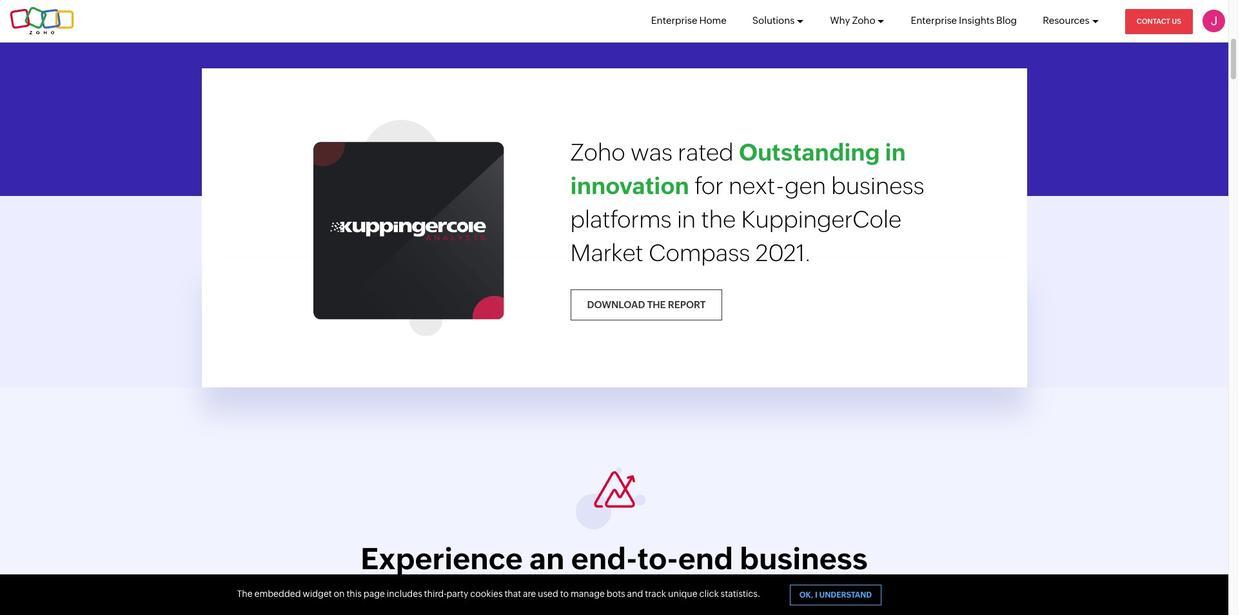 Task type: describe. For each thing, give the bounding box(es) containing it.
contact
[[1137, 17, 1171, 25]]

in inside outstanding in innovation
[[886, 139, 906, 166]]

analytics
[[485, 576, 613, 610]]

click
[[700, 589, 719, 599]]

zoho was rated
[[571, 139, 739, 166]]

enterprise home
[[652, 15, 727, 26]]

download the report link
[[571, 290, 723, 321]]

why
[[831, 15, 851, 26]]

0 horizontal spatial the
[[648, 299, 666, 310]]

that
[[505, 589, 521, 599]]

2021.
[[756, 240, 811, 266]]

report
[[668, 299, 706, 310]]

i
[[816, 591, 818, 600]]

experience an end-to-end business analytics platform
[[361, 542, 868, 610]]

manage
[[571, 589, 605, 599]]

ok,
[[800, 591, 814, 600]]

rated
[[678, 139, 734, 166]]

gen
[[785, 173, 826, 199]]

cookies
[[470, 589, 503, 599]]

page
[[364, 589, 385, 599]]

widget
[[303, 589, 332, 599]]

market
[[571, 240, 644, 266]]

business inside for next-gen business platforms in the kuppingercole market compass 2021.
[[832, 173, 925, 199]]

solutions
[[753, 15, 795, 26]]

platforms
[[571, 206, 672, 233]]

this
[[347, 589, 362, 599]]

and
[[628, 589, 644, 599]]

embedded
[[255, 589, 301, 599]]

enterprise insights blog
[[911, 15, 1018, 26]]

platform
[[620, 576, 744, 610]]

ok, i understand
[[800, 591, 872, 600]]

contact us
[[1137, 17, 1182, 25]]

resources
[[1043, 15, 1090, 26]]

bots
[[607, 589, 626, 599]]

insights
[[959, 15, 995, 26]]

zoho enterprise logo image
[[10, 7, 74, 35]]

end
[[679, 542, 734, 576]]

for
[[695, 173, 724, 199]]

in inside for next-gen business platforms in the kuppingercole market compass 2021.
[[677, 206, 696, 233]]

1 horizontal spatial zoho
[[853, 15, 876, 26]]



Task type: locate. For each thing, give the bounding box(es) containing it.
1 vertical spatial in
[[677, 206, 696, 233]]

outstanding
[[739, 139, 880, 166]]

end-
[[571, 542, 638, 576]]

innovation
[[571, 173, 690, 199]]

contact us link
[[1126, 9, 1194, 34]]

zoho
[[853, 15, 876, 26], [571, 139, 626, 166]]

enterprise for enterprise insights blog
[[911, 15, 958, 26]]

statistics.
[[721, 589, 761, 599]]

business
[[832, 173, 925, 199], [740, 542, 868, 576]]

bi platform image
[[662, 0, 1060, 25]]

enterprise left home
[[652, 15, 698, 26]]

are
[[523, 589, 536, 599]]

compass
[[649, 240, 751, 266]]

0 horizontal spatial zoho
[[571, 139, 626, 166]]

enterprise for enterprise home
[[652, 15, 698, 26]]

the
[[702, 206, 736, 233], [648, 299, 666, 310]]

why zoho
[[831, 15, 876, 26]]

1 horizontal spatial in
[[886, 139, 906, 166]]

unique
[[668, 589, 698, 599]]

0 horizontal spatial in
[[677, 206, 696, 233]]

kuppingercole
[[742, 206, 902, 233]]

1 horizontal spatial enterprise
[[911, 15, 958, 26]]

in
[[886, 139, 906, 166], [677, 206, 696, 233]]

us
[[1173, 17, 1182, 25]]

includes
[[387, 589, 422, 599]]

2 enterprise from the left
[[911, 15, 958, 26]]

1 enterprise from the left
[[652, 15, 698, 26]]

an
[[530, 542, 565, 576]]

on
[[334, 589, 345, 599]]

to
[[560, 589, 569, 599]]

the
[[237, 589, 253, 599]]

zoho up innovation
[[571, 139, 626, 166]]

business inside experience an end-to-end business analytics platform
[[740, 542, 868, 576]]

enterprise insights blog link
[[911, 0, 1018, 41]]

0 horizontal spatial enterprise
[[652, 15, 698, 26]]

next-
[[729, 173, 785, 199]]

download the report
[[587, 299, 706, 310]]

third-
[[424, 589, 447, 599]]

the inside for next-gen business platforms in the kuppingercole market compass 2021.
[[702, 206, 736, 233]]

blog
[[997, 15, 1018, 26]]

used
[[538, 589, 559, 599]]

james peterson image
[[1203, 10, 1226, 32]]

experience
[[361, 542, 523, 576]]

the down for
[[702, 206, 736, 233]]

1 horizontal spatial the
[[702, 206, 736, 233]]

0 vertical spatial zoho
[[853, 15, 876, 26]]

for next-gen business platforms in the kuppingercole market compass 2021.
[[571, 173, 925, 266]]

the left report
[[648, 299, 666, 310]]

the embedded widget on this page includes third-party cookies that are used to manage bots and track unique click statistics.
[[237, 589, 761, 599]]

1 vertical spatial business
[[740, 542, 868, 576]]

0 vertical spatial business
[[832, 173, 925, 199]]

party
[[447, 589, 469, 599]]

to-
[[638, 542, 679, 576]]

home
[[700, 15, 727, 26]]

enterprise left insights
[[911, 15, 958, 26]]

enterprise
[[652, 15, 698, 26], [911, 15, 958, 26]]

outstanding in innovation
[[571, 139, 906, 199]]

enterprise home link
[[652, 0, 727, 41]]

0 vertical spatial in
[[886, 139, 906, 166]]

download
[[587, 299, 645, 310]]

understand
[[820, 591, 872, 600]]

track
[[645, 589, 667, 599]]

was
[[631, 139, 673, 166]]

0 vertical spatial the
[[702, 206, 736, 233]]

1 vertical spatial zoho
[[571, 139, 626, 166]]

1 vertical spatial the
[[648, 299, 666, 310]]

zoho right "why"
[[853, 15, 876, 26]]



Task type: vqa. For each thing, say whether or not it's contained in the screenshot.
right the to
no



